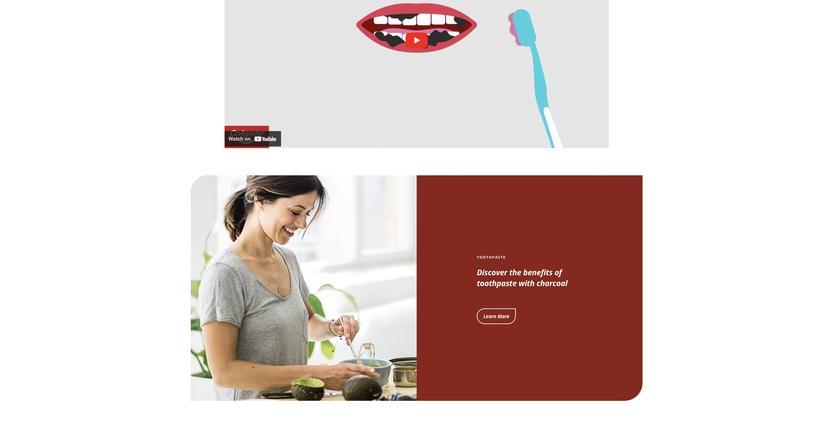 Task type: describe. For each thing, give the bounding box(es) containing it.
of
[[555, 267, 562, 278]]

discover
[[477, 267, 507, 278]]

more
[[498, 314, 509, 320]]

charcoal
[[537, 278, 567, 289]]

smiling woman making guacamole image
[[191, 176, 417, 401]]

with
[[519, 278, 535, 289]]

the
[[509, 267, 521, 278]]



Task type: locate. For each thing, give the bounding box(es) containing it.
learn more
[[483, 314, 509, 320]]

learn
[[483, 314, 496, 320]]

toothpaste
[[477, 255, 506, 260]]

benefits
[[523, 267, 553, 278]]

toothpaste
[[477, 278, 517, 289]]

discover the benefits of toothpaste with charcoal
[[477, 267, 567, 289]]

learn more link
[[477, 309, 516, 325]]



Task type: vqa. For each thing, say whether or not it's contained in the screenshot.
the affect
no



